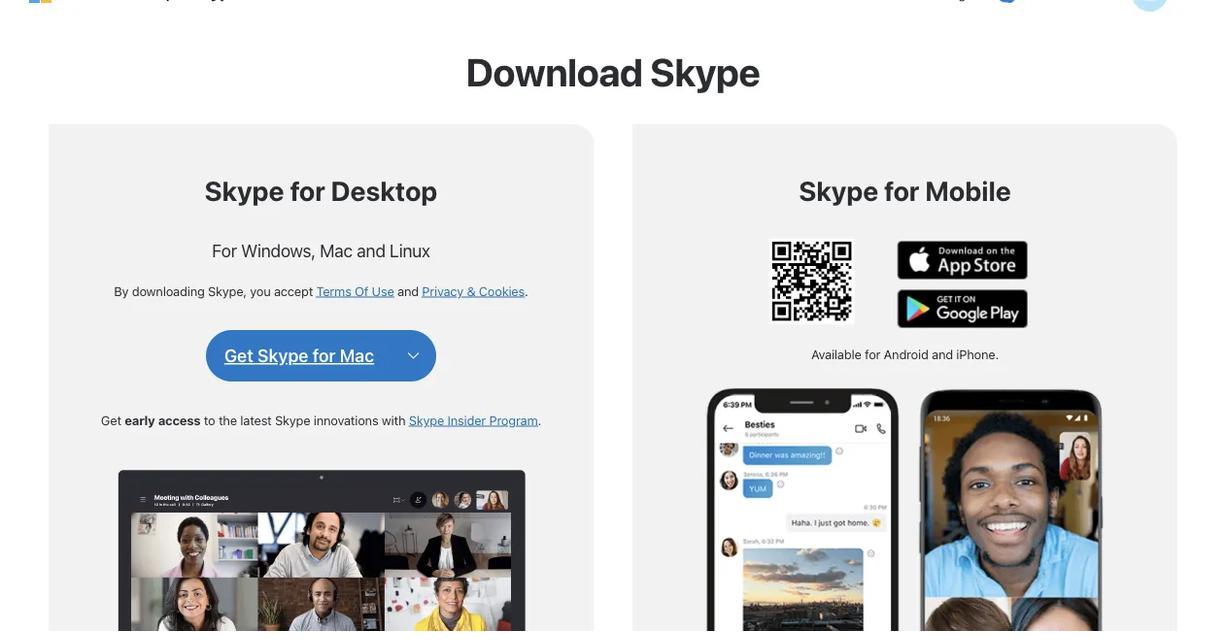Task type: locate. For each thing, give the bounding box(es) containing it.
with
[[382, 413, 406, 428]]

and right use
[[397, 284, 419, 298]]

get for get early access to the latest skype innovations with skype insider program .
[[101, 413, 121, 428]]

available for android and iphone.
[[811, 347, 999, 362]]

1 horizontal spatial get
[[224, 345, 253, 366]]

available
[[811, 347, 862, 362]]

for up for windows, mac and linux
[[290, 175, 325, 207]]

 link
[[996, 0, 1015, 3]]

1 vertical spatial mac
[[340, 345, 374, 366]]

menu bar
[[6, 0, 1192, 69]]

and left iphone. at the right of page
[[932, 347, 953, 362]]

. right 'insider'
[[538, 413, 541, 428]]

1 vertical spatial .
[[538, 413, 541, 428]]

0 vertical spatial and
[[357, 240, 385, 261]]

for left the mobile
[[884, 175, 920, 207]]

skype,
[[208, 284, 247, 298]]

for
[[290, 175, 325, 207], [884, 175, 920, 207], [313, 345, 336, 366], [865, 347, 881, 362]]

1 vertical spatial and
[[397, 284, 419, 298]]

latest
[[240, 413, 272, 428]]

1 horizontal spatial .
[[538, 413, 541, 428]]

download
[[466, 49, 643, 95]]

for for skype for mobile
[[884, 175, 920, 207]]

by
[[114, 284, 129, 298]]

mac down the terms of use link
[[340, 345, 374, 366]]

and left linux
[[357, 240, 385, 261]]

for windows, mac and linux
[[212, 240, 430, 261]]

accept
[[274, 284, 313, 298]]

skype for mobile
[[799, 175, 1011, 207]]

.
[[525, 284, 528, 298], [538, 413, 541, 428]]

0 horizontal spatial .
[[525, 284, 528, 298]]

iphone.
[[956, 347, 999, 362]]

1 vertical spatial get
[[101, 413, 121, 428]]

0 vertical spatial .
[[525, 284, 528, 298]]

for for available for android and iphone.
[[865, 347, 881, 362]]

get early access to the latest skype innovations with skype insider program .
[[101, 413, 541, 428]]

get it on google play image
[[897, 289, 1028, 328]]

of
[[355, 284, 369, 298]]

linux
[[390, 240, 430, 261]]

0 horizontal spatial and
[[357, 240, 385, 261]]

skype on mobile device image
[[707, 382, 1103, 632]]

get left early
[[101, 413, 121, 428]]

0 horizontal spatial get
[[101, 413, 121, 428]]

skype for desktop
[[205, 175, 438, 207]]

get up the
[[224, 345, 253, 366]]

android
[[884, 347, 929, 362]]

for left android
[[865, 347, 881, 362]]

and
[[357, 240, 385, 261], [397, 284, 419, 298], [932, 347, 953, 362]]

mac up terms
[[320, 240, 353, 261]]

skype
[[650, 49, 760, 95], [205, 175, 284, 207], [799, 175, 879, 207], [258, 345, 308, 366], [275, 413, 310, 428], [409, 413, 444, 428]]

mac
[[320, 240, 353, 261], [340, 345, 374, 366]]

. for skype insider program
[[538, 413, 541, 428]]

and for available for android and iphone.
[[932, 347, 953, 362]]

get
[[224, 345, 253, 366], [101, 413, 121, 428]]

0 vertical spatial get
[[224, 345, 253, 366]]

2 horizontal spatial and
[[932, 347, 953, 362]]

2 vertical spatial and
[[932, 347, 953, 362]]

to
[[204, 413, 215, 428]]

. right &
[[525, 284, 528, 298]]

by downloading skype, you accept terms of use and privacy & cookies .
[[114, 284, 528, 298]]

1 horizontal spatial and
[[397, 284, 419, 298]]

get skype for mac
[[224, 345, 374, 366]]

innovations
[[314, 413, 378, 428]]

and for for windows, mac and linux
[[357, 240, 385, 261]]

terms
[[316, 284, 351, 298]]

for up get early access to the latest skype innovations with skype insider program .
[[313, 345, 336, 366]]

the
[[219, 413, 237, 428]]



Task type: describe. For each thing, give the bounding box(es) containing it.
0 vertical spatial mac
[[320, 240, 353, 261]]

mobile
[[925, 175, 1011, 207]]

for for skype for desktop
[[290, 175, 325, 207]]

. for privacy & cookies
[[525, 284, 528, 298]]

for
[[212, 240, 237, 261]]

privacy & cookies link
[[422, 284, 525, 298]]

program
[[489, 413, 538, 428]]

downloading
[[132, 284, 205, 298]]

you
[[250, 284, 271, 298]]

desktop
[[331, 175, 438, 207]]

cookies
[[479, 284, 525, 298]]

early
[[125, 413, 155, 428]]

get for get skype for mac
[[224, 345, 253, 366]]

terms of use link
[[316, 284, 394, 298]]

download skype
[[466, 49, 760, 95]]

use
[[372, 284, 394, 298]]

windows,
[[241, 240, 316, 261]]

download on the appstore image
[[897, 241, 1028, 280]]

download skype through qr code image
[[770, 239, 855, 324]]

privacy
[[422, 284, 464, 298]]

&
[[467, 284, 476, 298]]

insider
[[447, 413, 486, 428]]

microsoft image
[[29, 0, 134, 3]]

get skype for mac link
[[224, 344, 374, 368]]

access
[[158, 413, 201, 428]]

skype insider program link
[[409, 413, 538, 428]]



Task type: vqa. For each thing, say whether or not it's contained in the screenshot.
Get Skype For Windows link
no



